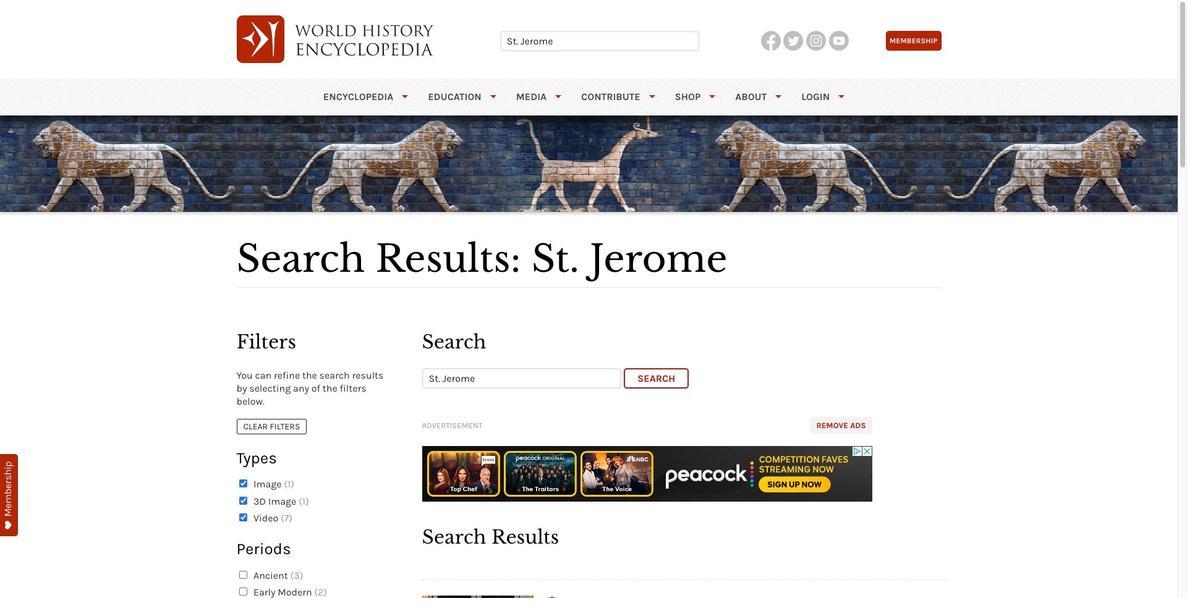 Task type: vqa. For each thing, say whether or not it's contained in the screenshot.
checkbox
yes



Task type: locate. For each thing, give the bounding box(es) containing it.
None submit
[[624, 369, 689, 389]]

None text field
[[500, 31, 699, 51], [422, 368, 621, 389], [500, 31, 699, 51], [422, 368, 621, 389]]

None checkbox
[[239, 480, 247, 488], [239, 497, 247, 505], [239, 514, 247, 522], [239, 571, 247, 579], [239, 588, 247, 596], [239, 480, 247, 488], [239, 497, 247, 505], [239, 514, 247, 522], [239, 571, 247, 579], [239, 588, 247, 596]]



Task type: describe. For each thing, give the bounding box(es) containing it.
membership image
[[0, 454, 18, 537]]

advertisement element
[[422, 447, 872, 502]]

saint jerome in his study by antonello da messina image
[[422, 596, 533, 599]]



